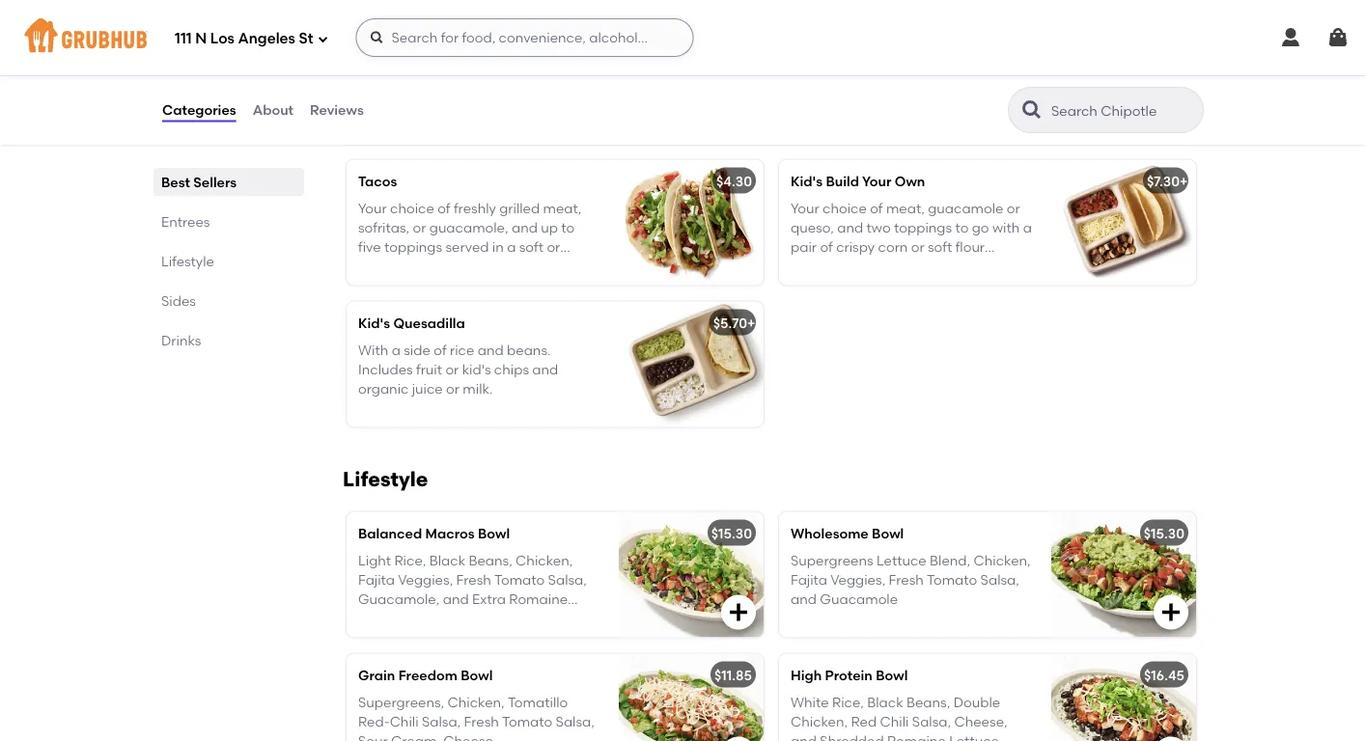 Task type: locate. For each thing, give the bounding box(es) containing it.
1 horizontal spatial soft
[[928, 239, 952, 256]]

1 horizontal spatial black
[[867, 694, 903, 711]]

kid's up "with"
[[358, 315, 390, 331]]

0 horizontal spatial fajita
[[358, 572, 395, 588]]

reviews
[[310, 102, 364, 118]]

balanced macros bowl
[[358, 525, 510, 542]]

2 fajita from the left
[[791, 572, 828, 588]]

main navigation navigation
[[0, 0, 1365, 75]]

0 horizontal spatial to
[[561, 220, 575, 236]]

kid's inside your choice of meat, guacamole or queso, and two toppings to go with a pair of crispy corn or soft flour tortillas.includes fruit or kid's chips and organic juice or milk.
[[948, 259, 977, 275]]

wholesome
[[791, 525, 869, 542]]

$11.85
[[715, 667, 752, 684]]

your inside your choice of meat, guacamole or queso, and two toppings to go with a pair of crispy corn or soft flour tortillas.includes fruit or kid's chips and organic juice or milk.
[[791, 200, 820, 216]]

light rice, black beans, chicken, fajita veggies, fresh tomato salsa, guacamole, and extra romaine lettuce
[[358, 552, 587, 628]]

svg image
[[1279, 26, 1303, 49], [317, 33, 329, 45]]

fresh
[[456, 572, 491, 588], [889, 572, 924, 588], [464, 714, 499, 730]]

1 $15.30 from the left
[[711, 525, 752, 542]]

0 vertical spatial kid's
[[791, 173, 823, 189]]

kid's down 'rice'
[[462, 362, 491, 378]]

your inside your choice of freshly grilled meat, sofritas, or guacamole, and up to five toppings served in a soft or hard-shell tortilla.
[[358, 200, 387, 216]]

0 vertical spatial romaine
[[509, 592, 568, 608]]

your for your choice of meat, guacamole or queso, and two toppings to go with a pair of crispy corn or soft flour tortillas.includes fruit or kid's chips and organic juice or milk.
[[791, 200, 820, 216]]

choice for tacos
[[390, 200, 434, 216]]

fajita down light
[[358, 572, 395, 588]]

0 vertical spatial juice
[[874, 278, 905, 295]]

juice down the side
[[412, 381, 443, 398]]

a inside with a side of rice and beans. includes fruit or kid's chips and organic juice or milk.
[[392, 342, 401, 358]]

milk. down 'rice'
[[463, 381, 493, 398]]

0 vertical spatial +
[[1180, 173, 1188, 189]]

choice
[[358, 78, 402, 94], [390, 200, 434, 216], [823, 200, 867, 216]]

and down "grilled"
[[512, 220, 538, 236]]

your up queso,
[[791, 200, 820, 216]]

0 vertical spatial cheese
[[358, 58, 408, 74]]

balanced macros bowl image
[[619, 512, 764, 638]]

1 horizontal spatial +
[[1180, 173, 1188, 189]]

veggies, inside supergreens lettuce blend, chicken, fajita veggies, fresh tomato salsa, and guacamole
[[831, 572, 886, 588]]

a down "grilled"
[[507, 239, 516, 256]]

meat, down own
[[886, 200, 925, 216]]

tortilla.
[[427, 259, 473, 275]]

kid's build your own
[[791, 173, 925, 189]]

$16.45
[[1144, 667, 1185, 684]]

0 vertical spatial lifestyle
[[161, 253, 214, 269]]

tomato inside supergreens lettuce blend, chicken, fajita veggies, fresh tomato salsa, and guacamole
[[927, 572, 977, 588]]

best sellers
[[161, 174, 237, 190]]

of right pair
[[820, 239, 833, 256]]

$15.30 for light rice, black beans, chicken, fajita veggies, fresh tomato salsa, guacamole, and extra romaine lettuce
[[711, 525, 752, 542]]

to inside your choice of freshly grilled meat, sofritas, or guacamole, and up to five toppings served in a soft or hard-shell tortilla.
[[561, 220, 575, 236]]

fresh inside supergreens lettuce blend, chicken, fajita veggies, fresh tomato salsa, and guacamole
[[889, 572, 924, 588]]

includes
[[358, 362, 413, 378]]

0 vertical spatial kid's
[[948, 259, 977, 275]]

to
[[561, 220, 575, 236], [955, 220, 969, 236]]

rice, inside white rice, black beans, double chicken, red chili salsa, cheese, and shredded romaine lettuce
[[832, 694, 864, 711]]

lettuce down guacamole,
[[358, 611, 408, 628]]

black
[[429, 552, 465, 569], [867, 694, 903, 711]]

lifestyle up the 'balanced'
[[343, 467, 428, 491]]

black inside white rice, black beans, double chicken, red chili salsa, cheese, and shredded romaine lettuce
[[867, 694, 903, 711]]

bowl
[[478, 525, 510, 542], [872, 525, 904, 542], [461, 667, 493, 684], [876, 667, 908, 684]]

tortilla
[[473, 58, 517, 74]]

1 veggies, from the left
[[398, 572, 453, 588]]

1 vertical spatial toppings
[[384, 239, 442, 256]]

1 horizontal spatial fruit
[[902, 259, 928, 275]]

0 horizontal spatial with
[[521, 58, 548, 74]]

kid's
[[791, 173, 823, 189], [358, 315, 390, 331]]

lettuce left blend,
[[877, 552, 927, 569]]

supergreens,
[[358, 694, 444, 711]]

2 chili from the left
[[880, 714, 909, 730]]

pair
[[791, 239, 817, 256]]

1 horizontal spatial lifestyle
[[343, 467, 428, 491]]

black down macros
[[429, 552, 465, 569]]

0 vertical spatial lettuce
[[877, 552, 927, 569]]

0 horizontal spatial romaine
[[509, 592, 568, 608]]

1 vertical spatial black
[[867, 694, 903, 711]]

to right up
[[561, 220, 575, 236]]

fresh up guacamole at the right bottom of page
[[889, 572, 924, 588]]

1 horizontal spatial toppings
[[894, 220, 952, 236]]

1 horizontal spatial with
[[993, 220, 1020, 236]]

kid's down 'flour'
[[948, 259, 977, 275]]

1 horizontal spatial your
[[791, 200, 820, 216]]

your left own
[[862, 173, 892, 189]]

choice down build
[[823, 200, 867, 216]]

1 vertical spatial milk.
[[463, 381, 493, 398]]

+ for $7.30
[[1180, 173, 1188, 189]]

your up sofritas,
[[358, 200, 387, 216]]

with inside cheese in a flour tortilla with your choice of meat, sofritas or fajita veggies and three included sides.
[[521, 58, 548, 74]]

0 horizontal spatial chili
[[390, 714, 419, 730]]

fruit
[[902, 259, 928, 275], [416, 362, 442, 378]]

0 horizontal spatial lifestyle
[[161, 253, 214, 269]]

soft
[[519, 239, 544, 256], [928, 239, 952, 256]]

0 vertical spatial rice,
[[394, 552, 426, 569]]

veggies, up guacamole,
[[398, 572, 453, 588]]

a left the side
[[392, 342, 401, 358]]

organic down tortillas.includes
[[820, 278, 871, 295]]

organic
[[820, 278, 871, 295], [358, 381, 409, 398]]

white
[[791, 694, 829, 711]]

chili inside white rice, black beans, double chicken, red chili salsa, cheese, and shredded romaine lettuce
[[880, 714, 909, 730]]

choice inside your choice of meat, guacamole or queso, and two toppings to go with a pair of crispy corn or soft flour tortillas.includes fruit or kid's chips and organic juice or milk.
[[823, 200, 867, 216]]

lettuce inside supergreens lettuce blend, chicken, fajita veggies, fresh tomato salsa, and guacamole
[[877, 552, 927, 569]]

fajita inside supergreens lettuce blend, chicken, fajita veggies, fresh tomato salsa, and guacamole
[[791, 572, 828, 588]]

supergreens, chicken, tomatillo red-chili salsa, fresh tomato salsa, sour cream, cheese
[[358, 694, 595, 742]]

chili right red
[[880, 714, 909, 730]]

quesadilla
[[358, 31, 430, 47], [393, 315, 465, 331]]

1 horizontal spatial beans,
[[907, 694, 950, 711]]

lifestyle down entrees at the left of page
[[161, 253, 214, 269]]

sides
[[161, 293, 196, 309]]

0 horizontal spatial kid's
[[462, 362, 491, 378]]

0 horizontal spatial your
[[358, 200, 387, 216]]

juice down the corn
[[874, 278, 905, 295]]

0 vertical spatial milk.
[[925, 278, 955, 295]]

rice
[[450, 342, 474, 358]]

soft down up
[[519, 239, 544, 256]]

romaine inside light rice, black beans, chicken, fajita veggies, fresh tomato salsa, guacamole, and extra romaine lettuce
[[509, 592, 568, 608]]

meat, up up
[[543, 200, 582, 216]]

and left 'extra'
[[443, 592, 469, 608]]

light
[[358, 552, 391, 569]]

0 horizontal spatial in
[[411, 58, 423, 74]]

svg image
[[1327, 26, 1350, 49], [369, 30, 385, 45], [727, 601, 750, 624], [1160, 601, 1183, 624]]

1 horizontal spatial kid's
[[948, 259, 977, 275]]

0 vertical spatial in
[[411, 58, 423, 74]]

1 vertical spatial juice
[[412, 381, 443, 398]]

tomato up 'extra'
[[494, 572, 545, 588]]

in inside your choice of freshly grilled meat, sofritas, or guacamole, and up to five toppings served in a soft or hard-shell tortilla.
[[492, 239, 504, 256]]

black up red
[[867, 694, 903, 711]]

romaine
[[509, 592, 568, 608], [887, 734, 946, 742]]

bowl right protein
[[876, 667, 908, 684]]

five
[[358, 239, 381, 256]]

1 vertical spatial fruit
[[416, 362, 442, 378]]

fresh inside supergreens, chicken, tomatillo red-chili salsa, fresh tomato salsa, sour cream, cheese
[[464, 714, 499, 730]]

romaine right shredded
[[887, 734, 946, 742]]

2 horizontal spatial your
[[862, 173, 892, 189]]

0 horizontal spatial +
[[747, 315, 756, 331]]

1 vertical spatial +
[[747, 315, 756, 331]]

and left 'three'
[[412, 97, 438, 114]]

chips inside with a side of rice and beans. includes fruit or kid's chips and organic juice or milk.
[[494, 362, 529, 378]]

cheese up veggies
[[358, 58, 408, 74]]

1 horizontal spatial veggies,
[[831, 572, 886, 588]]

search icon image
[[1021, 98, 1044, 122]]

chili
[[390, 714, 419, 730], [880, 714, 909, 730]]

0 horizontal spatial organic
[[358, 381, 409, 398]]

n
[[195, 30, 207, 47]]

toppings
[[894, 220, 952, 236], [384, 239, 442, 256]]

double
[[954, 694, 1001, 711]]

kid's inside with a side of rice and beans. includes fruit or kid's chips and organic juice or milk.
[[462, 362, 491, 378]]

a left flour
[[426, 58, 435, 74]]

wholesome bowl image
[[1052, 512, 1196, 638]]

to left "go"
[[955, 220, 969, 236]]

of left the freshly
[[438, 200, 451, 216]]

0 horizontal spatial veggies,
[[398, 572, 453, 588]]

of up veggies
[[406, 78, 419, 94]]

best
[[161, 174, 190, 190]]

1 soft from the left
[[519, 239, 544, 256]]

and down the white
[[791, 734, 817, 742]]

1 vertical spatial lifestyle
[[343, 467, 428, 491]]

chili up cream,
[[390, 714, 419, 730]]

reviews button
[[309, 75, 365, 145]]

fruit down the side
[[416, 362, 442, 378]]

1 vertical spatial lettuce
[[358, 611, 408, 628]]

2 veggies, from the left
[[831, 572, 886, 588]]

1 horizontal spatial milk.
[[925, 278, 955, 295]]

sofritas,
[[358, 220, 410, 236]]

1 horizontal spatial lettuce
[[877, 552, 927, 569]]

toppings up the corn
[[894, 220, 952, 236]]

of
[[406, 78, 419, 94], [438, 200, 451, 216], [870, 200, 883, 216], [820, 239, 833, 256], [434, 342, 447, 358]]

1 chili from the left
[[390, 714, 419, 730]]

best sellers tab
[[161, 172, 296, 192]]

angeles
[[238, 30, 295, 47]]

0 vertical spatial beans,
[[469, 552, 513, 569]]

2 horizontal spatial lettuce
[[949, 734, 999, 742]]

juice inside your choice of meat, guacamole or queso, and two toppings to go with a pair of crispy corn or soft flour tortillas.includes fruit or kid's chips and organic juice or milk.
[[874, 278, 905, 295]]

cheese in a flour tortilla with your choice of meat, sofritas or fajita veggies and three included sides.
[[358, 58, 580, 114]]

veggies, up guacamole at the right bottom of page
[[831, 572, 886, 588]]

choice inside your choice of freshly grilled meat, sofritas, or guacamole, and up to five toppings served in a soft or hard-shell tortilla.
[[390, 200, 434, 216]]

1 vertical spatial organic
[[358, 381, 409, 398]]

rice, for red
[[832, 694, 864, 711]]

1 horizontal spatial romaine
[[887, 734, 946, 742]]

1 horizontal spatial fajita
[[791, 572, 828, 588]]

salsa, inside supergreens lettuce blend, chicken, fajita veggies, fresh tomato salsa, and guacamole
[[981, 572, 1020, 588]]

salsa, for white rice, black beans, double chicken, red chili salsa, cheese, and shredded romaine lettuce
[[912, 714, 951, 730]]

with up fajita
[[521, 58, 548, 74]]

0 horizontal spatial chips
[[494, 362, 529, 378]]

meat, down flour
[[422, 78, 460, 94]]

in right served
[[492, 239, 504, 256]]

and
[[412, 97, 438, 114], [512, 220, 538, 236], [837, 220, 863, 236], [791, 278, 817, 295], [478, 342, 504, 358], [532, 362, 558, 378], [443, 592, 469, 608], [791, 592, 817, 608], [791, 734, 817, 742]]

1 to from the left
[[561, 220, 575, 236]]

1 horizontal spatial chili
[[880, 714, 909, 730]]

$15.30
[[711, 525, 752, 542], [1144, 525, 1185, 542]]

chips down beans.
[[494, 362, 529, 378]]

grain freedom bowl image
[[619, 654, 764, 742]]

toppings up shell
[[384, 239, 442, 256]]

tacos
[[358, 173, 397, 189]]

black for veggies,
[[429, 552, 465, 569]]

a inside your choice of freshly grilled meat, sofritas, or guacamole, and up to five toppings served in a soft or hard-shell tortilla.
[[507, 239, 516, 256]]

kid's quesadilla
[[358, 315, 465, 331]]

2 vertical spatial lettuce
[[949, 734, 999, 742]]

fruit down the corn
[[902, 259, 928, 275]]

quesadilla up the side
[[393, 315, 465, 331]]

1 horizontal spatial $15.30
[[1144, 525, 1185, 542]]

soft left 'flour'
[[928, 239, 952, 256]]

$5.70 +
[[713, 315, 756, 331]]

milk.
[[925, 278, 955, 295], [463, 381, 493, 398]]

kid's for kid's quesadilla
[[358, 315, 390, 331]]

salsa, inside white rice, black beans, double chicken, red chili salsa, cheese, and shredded romaine lettuce
[[912, 714, 951, 730]]

meat, inside your choice of meat, guacamole or queso, and two toppings to go with a pair of crispy corn or soft flour tortillas.includes fruit or kid's chips and organic juice or milk.
[[886, 200, 925, 216]]

beans, left double
[[907, 694, 950, 711]]

1 vertical spatial with
[[993, 220, 1020, 236]]

black for red
[[867, 694, 903, 711]]

choice up veggies
[[358, 78, 402, 94]]

chips down 'flour'
[[980, 259, 1015, 275]]

a inside your choice of meat, guacamole or queso, and two toppings to go with a pair of crispy corn or soft flour tortillas.includes fruit or kid's chips and organic juice or milk.
[[1023, 220, 1032, 236]]

1 horizontal spatial kid's
[[791, 173, 823, 189]]

build
[[826, 173, 859, 189]]

beans, inside light rice, black beans, chicken, fajita veggies, fresh tomato salsa, guacamole, and extra romaine lettuce
[[469, 552, 513, 569]]

1 horizontal spatial juice
[[874, 278, 905, 295]]

veggies
[[358, 97, 409, 114]]

beans.
[[507, 342, 551, 358]]

1 horizontal spatial cheese
[[444, 734, 493, 742]]

0 horizontal spatial juice
[[412, 381, 443, 398]]

cheese inside supergreens, chicken, tomatillo red-chili salsa, fresh tomato salsa, sour cream, cheese
[[444, 734, 493, 742]]

tomato inside supergreens, chicken, tomatillo red-chili salsa, fresh tomato salsa, sour cream, cheese
[[502, 714, 553, 730]]

sides.
[[539, 97, 575, 114]]

1 horizontal spatial organic
[[820, 278, 871, 295]]

guacamole,
[[358, 592, 440, 608]]

rice, down the 'balanced'
[[394, 552, 426, 569]]

lettuce down cheese,
[[949, 734, 999, 742]]

los
[[210, 30, 235, 47]]

0 vertical spatial organic
[[820, 278, 871, 295]]

111 n los angeles st
[[175, 30, 313, 47]]

beans, inside white rice, black beans, double chicken, red chili salsa, cheese, and shredded romaine lettuce
[[907, 694, 950, 711]]

1 horizontal spatial in
[[492, 239, 504, 256]]

in inside cheese in a flour tortilla with your choice of meat, sofritas or fajita veggies and three included sides.
[[411, 58, 423, 74]]

0 horizontal spatial black
[[429, 552, 465, 569]]

bowl up supergreens, chicken, tomatillo red-chili salsa, fresh tomato salsa, sour cream, cheese
[[461, 667, 493, 684]]

cheese right cream,
[[444, 734, 493, 742]]

2 $15.30 from the left
[[1144, 525, 1185, 542]]

bowl right macros
[[478, 525, 510, 542]]

quesadilla up veggies
[[358, 31, 430, 47]]

2 to from the left
[[955, 220, 969, 236]]

0 horizontal spatial milk.
[[463, 381, 493, 398]]

a inside cheese in a flour tortilla with your choice of meat, sofritas or fajita veggies and three included sides.
[[426, 58, 435, 74]]

1 horizontal spatial to
[[955, 220, 969, 236]]

hard-
[[358, 259, 395, 275]]

kid's left build
[[791, 173, 823, 189]]

0 horizontal spatial toppings
[[384, 239, 442, 256]]

0 vertical spatial with
[[521, 58, 548, 74]]

1 horizontal spatial meat,
[[543, 200, 582, 216]]

0 vertical spatial toppings
[[894, 220, 952, 236]]

fresh down grain freedom bowl on the bottom left of the page
[[464, 714, 499, 730]]

1 vertical spatial romaine
[[887, 734, 946, 742]]

fajita down the "supergreens"
[[791, 572, 828, 588]]

1 fajita from the left
[[358, 572, 395, 588]]

freedom
[[399, 667, 458, 684]]

romaine right 'extra'
[[509, 592, 568, 608]]

tomato
[[494, 572, 545, 588], [927, 572, 977, 588], [502, 714, 553, 730]]

romaine inside white rice, black beans, double chicken, red chili salsa, cheese, and shredded romaine lettuce
[[887, 734, 946, 742]]

1 vertical spatial kid's
[[462, 362, 491, 378]]

1 vertical spatial chips
[[494, 362, 529, 378]]

in
[[411, 58, 423, 74], [492, 239, 504, 256]]

salsa, for supergreens lettuce blend, chicken, fajita veggies, fresh tomato salsa, and guacamole
[[981, 572, 1020, 588]]

of left 'rice'
[[434, 342, 447, 358]]

organic down includes
[[358, 381, 409, 398]]

chicken, inside supergreens, chicken, tomatillo red-chili salsa, fresh tomato salsa, sour cream, cheese
[[448, 694, 505, 711]]

tomato down blend,
[[927, 572, 977, 588]]

choice for kid's build your own
[[823, 200, 867, 216]]

st
[[299, 30, 313, 47]]

and down the "supergreens"
[[791, 592, 817, 608]]

meat, inside cheese in a flour tortilla with your choice of meat, sofritas or fajita veggies and three included sides.
[[422, 78, 460, 94]]

lifestyle tab
[[161, 251, 296, 271]]

tomato down the tomatillo
[[502, 714, 553, 730]]

with
[[521, 58, 548, 74], [993, 220, 1020, 236]]

0 horizontal spatial rice,
[[394, 552, 426, 569]]

and inside supergreens lettuce blend, chicken, fajita veggies, fresh tomato salsa, and guacamole
[[791, 592, 817, 608]]

choice up sofritas,
[[390, 200, 434, 216]]

and right 'rice'
[[478, 342, 504, 358]]

black inside light rice, black beans, chicken, fajita veggies, fresh tomato salsa, guacamole, and extra romaine lettuce
[[429, 552, 465, 569]]

salsa,
[[548, 572, 587, 588], [981, 572, 1020, 588], [422, 714, 461, 730], [556, 714, 595, 730], [912, 714, 951, 730]]

1 vertical spatial cheese
[[444, 734, 493, 742]]

juice inside with a side of rice and beans. includes fruit or kid's chips and organic juice or milk.
[[412, 381, 443, 398]]

beans, up 'extra'
[[469, 552, 513, 569]]

0 horizontal spatial fruit
[[416, 362, 442, 378]]

rice, up red
[[832, 694, 864, 711]]

0 vertical spatial chips
[[980, 259, 1015, 275]]

0 vertical spatial fruit
[[902, 259, 928, 275]]

0 horizontal spatial kid's
[[358, 315, 390, 331]]

2 soft from the left
[[928, 239, 952, 256]]

side
[[404, 342, 431, 358]]

salad image
[[1052, 18, 1196, 143]]

Search Chipotle search field
[[1050, 101, 1197, 120]]

0 horizontal spatial cheese
[[358, 58, 408, 74]]

2 horizontal spatial meat,
[[886, 200, 925, 216]]

0 horizontal spatial lettuce
[[358, 611, 408, 628]]

milk. down guacamole
[[925, 278, 955, 295]]

with right "go"
[[993, 220, 1020, 236]]

0 horizontal spatial $15.30
[[711, 525, 752, 542]]

chips
[[980, 259, 1015, 275], [494, 362, 529, 378]]

sofritas
[[464, 78, 512, 94]]

1 horizontal spatial chips
[[980, 259, 1015, 275]]

1 horizontal spatial rice,
[[832, 694, 864, 711]]

1 vertical spatial beans,
[[907, 694, 950, 711]]

1 vertical spatial kid's
[[358, 315, 390, 331]]

rice, inside light rice, black beans, chicken, fajita veggies, fresh tomato salsa, guacamole, and extra romaine lettuce
[[394, 552, 426, 569]]

fresh up 'extra'
[[456, 572, 491, 588]]

toppings inside your choice of meat, guacamole or queso, and two toppings to go with a pair of crispy corn or soft flour tortillas.includes fruit or kid's chips and organic juice or milk.
[[894, 220, 952, 236]]

0 horizontal spatial beans,
[[469, 552, 513, 569]]

0 vertical spatial black
[[429, 552, 465, 569]]

0 horizontal spatial meat,
[[422, 78, 460, 94]]

0 vertical spatial quesadilla
[[358, 31, 430, 47]]

$5.70
[[713, 315, 747, 331]]

in left flour
[[411, 58, 423, 74]]

1 vertical spatial rice,
[[832, 694, 864, 711]]

veggies,
[[398, 572, 453, 588], [831, 572, 886, 588]]

crispy
[[836, 239, 875, 256]]

1 vertical spatial in
[[492, 239, 504, 256]]

your
[[551, 58, 580, 74]]

a right "go"
[[1023, 220, 1032, 236]]

three
[[441, 97, 476, 114]]

$7.30 +
[[1147, 173, 1188, 189]]

0 horizontal spatial soft
[[519, 239, 544, 256]]



Task type: vqa. For each thing, say whether or not it's contained in the screenshot.
Weekend Only inside the button
no



Task type: describe. For each thing, give the bounding box(es) containing it.
soft inside your choice of freshly grilled meat, sofritas, or guacamole, and up to five toppings served in a soft or hard-shell tortilla.
[[519, 239, 544, 256]]

and inside cheese in a flour tortilla with your choice of meat, sofritas or fajita veggies and three included sides.
[[412, 97, 438, 114]]

about button
[[252, 75, 295, 145]]

milk. inside your choice of meat, guacamole or queso, and two toppings to go with a pair of crispy corn or soft flour tortillas.includes fruit or kid's chips and organic juice or milk.
[[925, 278, 955, 295]]

111
[[175, 30, 192, 47]]

cheese,
[[954, 714, 1008, 730]]

sides tab
[[161, 291, 296, 311]]

wholesome bowl
[[791, 525, 904, 542]]

0 horizontal spatial svg image
[[317, 33, 329, 45]]

organic inside your choice of meat, guacamole or queso, and two toppings to go with a pair of crispy corn or soft flour tortillas.includes fruit or kid's chips and organic juice or milk.
[[820, 278, 871, 295]]

entrees tab
[[161, 211, 296, 232]]

$4.30
[[716, 173, 752, 189]]

soft inside your choice of meat, guacamole or queso, and two toppings to go with a pair of crispy corn or soft flour tortillas.includes fruit or kid's chips and organic juice or milk.
[[928, 239, 952, 256]]

cream,
[[391, 734, 440, 742]]

$7.30
[[1147, 173, 1180, 189]]

quesadilla image
[[619, 18, 764, 143]]

freshly
[[454, 200, 496, 216]]

toppings inside your choice of freshly grilled meat, sofritas, or guacamole, and up to five toppings served in a soft or hard-shell tortilla.
[[384, 239, 442, 256]]

red
[[851, 714, 877, 730]]

sellers
[[193, 174, 237, 190]]

high
[[791, 667, 822, 684]]

high protein bowl
[[791, 667, 908, 684]]

grain freedom bowl
[[358, 667, 493, 684]]

and inside white rice, black beans, double chicken, red chili salsa, cheese, and shredded romaine lettuce
[[791, 734, 817, 742]]

cheese inside cheese in a flour tortilla with your choice of meat, sofritas or fajita veggies and three included sides.
[[358, 58, 408, 74]]

+ for $5.70
[[747, 315, 756, 331]]

shredded
[[820, 734, 884, 742]]

rice, for veggies,
[[394, 552, 426, 569]]

drinks
[[161, 332, 201, 349]]

fajita
[[531, 78, 565, 94]]

guacamole
[[928, 200, 1004, 216]]

bowl for supergreens, chicken, tomatillo red-chili salsa, fresh tomato salsa, sour cream, cheese
[[461, 667, 493, 684]]

or inside cheese in a flour tortilla with your choice of meat, sofritas or fajita veggies and three included sides.
[[515, 78, 528, 94]]

queso,
[[791, 220, 834, 236]]

and down pair
[[791, 278, 817, 295]]

Search for food, convenience, alcohol... search field
[[356, 18, 694, 57]]

fruit inside with a side of rice and beans. includes fruit or kid's chips and organic juice or milk.
[[416, 362, 442, 378]]

flour
[[438, 58, 470, 74]]

organic inside with a side of rice and beans. includes fruit or kid's chips and organic juice or milk.
[[358, 381, 409, 398]]

tomato inside light rice, black beans, chicken, fajita veggies, fresh tomato salsa, guacamole, and extra romaine lettuce
[[494, 572, 545, 588]]

served
[[446, 239, 489, 256]]

1 horizontal spatial svg image
[[1279, 26, 1303, 49]]

two
[[867, 220, 891, 236]]

of inside with a side of rice and beans. includes fruit or kid's chips and organic juice or milk.
[[434, 342, 447, 358]]

chicken, inside light rice, black beans, chicken, fajita veggies, fresh tomato salsa, guacamole, and extra romaine lettuce
[[516, 552, 573, 569]]

and down beans.
[[532, 362, 558, 378]]

fresh for supergreens lettuce blend, chicken, fajita veggies, fresh tomato salsa, and guacamole
[[889, 572, 924, 588]]

included
[[479, 97, 536, 114]]

lettuce inside light rice, black beans, chicken, fajita veggies, fresh tomato salsa, guacamole, and extra romaine lettuce
[[358, 611, 408, 628]]

and inside your choice of freshly grilled meat, sofritas, or guacamole, and up to five toppings served in a soft or hard-shell tortilla.
[[512, 220, 538, 236]]

macros
[[425, 525, 475, 542]]

meat, inside your choice of freshly grilled meat, sofritas, or guacamole, and up to five toppings served in a soft or hard-shell tortilla.
[[543, 200, 582, 216]]

white rice, black beans, double chicken, red chili salsa, cheese, and shredded romaine lettuce
[[791, 694, 1008, 742]]

your choice of freshly grilled meat, sofritas, or guacamole, and up to five toppings served in a soft or hard-shell tortilla.
[[358, 200, 582, 275]]

own
[[895, 173, 925, 189]]

grilled
[[499, 200, 540, 216]]

lifestyle inside lifestyle tab
[[161, 253, 214, 269]]

tomato for supergreens lettuce blend, chicken, fajita veggies, fresh tomato salsa, and guacamole
[[927, 572, 977, 588]]

sour
[[358, 734, 388, 742]]

shell
[[395, 259, 424, 275]]

salsa, inside light rice, black beans, chicken, fajita veggies, fresh tomato salsa, guacamole, and extra romaine lettuce
[[548, 572, 587, 588]]

bowl for white rice, black beans, double chicken, red chili salsa, cheese, and shredded romaine lettuce
[[876, 667, 908, 684]]

chicken, inside supergreens lettuce blend, chicken, fajita veggies, fresh tomato salsa, and guacamole
[[974, 552, 1031, 569]]

tomatillo
[[508, 694, 568, 711]]

guacamole,
[[429, 220, 509, 236]]

your for your choice of freshly grilled meat, sofritas, or guacamole, and up to five toppings served in a soft or hard-shell tortilla.
[[358, 200, 387, 216]]

tortillas.includes
[[791, 259, 899, 275]]

kid's build your own image
[[1052, 160, 1196, 285]]

of inside your choice of freshly grilled meat, sofritas, or guacamole, and up to five toppings served in a soft or hard-shell tortilla.
[[438, 200, 451, 216]]

supergreens lettuce blend, chicken, fajita veggies, fresh tomato salsa, and guacamole
[[791, 552, 1031, 608]]

tomato for supergreens, chicken, tomatillo red-chili salsa, fresh tomato salsa, sour cream, cheese
[[502, 714, 553, 730]]

high protein bowl image
[[1052, 654, 1196, 742]]

corn
[[878, 239, 908, 256]]

and inside light rice, black beans, chicken, fajita veggies, fresh tomato salsa, guacamole, and extra romaine lettuce
[[443, 592, 469, 608]]

beans, for tomato
[[469, 552, 513, 569]]

bowl for light rice, black beans, chicken, fajita veggies, fresh tomato salsa, guacamole, and extra romaine lettuce
[[478, 525, 510, 542]]

1 vertical spatial quesadilla
[[393, 315, 465, 331]]

fajita inside light rice, black beans, chicken, fajita veggies, fresh tomato salsa, guacamole, and extra romaine lettuce
[[358, 572, 395, 588]]

fresh for supergreens, chicken, tomatillo red-chili salsa, fresh tomato salsa, sour cream, cheese
[[464, 714, 499, 730]]

choice inside cheese in a flour tortilla with your choice of meat, sofritas or fajita veggies and three included sides.
[[358, 78, 402, 94]]

chips inside your choice of meat, guacamole or queso, and two toppings to go with a pair of crispy corn or soft flour tortillas.includes fruit or kid's chips and organic juice or milk.
[[980, 259, 1015, 275]]

$15.30 for supergreens lettuce blend, chicken, fajita veggies, fresh tomato salsa, and guacamole
[[1144, 525, 1185, 542]]

chili inside supergreens, chicken, tomatillo red-chili salsa, fresh tomato salsa, sour cream, cheese
[[390, 714, 419, 730]]

chicken, inside white rice, black beans, double chicken, red chili salsa, cheese, and shredded romaine lettuce
[[791, 714, 848, 730]]

bowl up supergreens lettuce blend, chicken, fajita veggies, fresh tomato salsa, and guacamole in the bottom right of the page
[[872, 525, 904, 542]]

about
[[253, 102, 294, 118]]

of up two
[[870, 200, 883, 216]]

beans, for salsa,
[[907, 694, 950, 711]]

tacos image
[[619, 160, 764, 285]]

drinks tab
[[161, 330, 296, 351]]

of inside cheese in a flour tortilla with your choice of meat, sofritas or fajita veggies and three included sides.
[[406, 78, 419, 94]]

balanced
[[358, 525, 422, 542]]

supergreens
[[791, 552, 874, 569]]

kid's quesadilla image
[[619, 302, 764, 427]]

veggies, inside light rice, black beans, chicken, fajita veggies, fresh tomato salsa, guacamole, and extra romaine lettuce
[[398, 572, 453, 588]]

red-
[[358, 714, 390, 730]]

lettuce inside white rice, black beans, double chicken, red chili salsa, cheese, and shredded romaine lettuce
[[949, 734, 999, 742]]

your choice of meat, guacamole or queso, and two toppings to go with a pair of crispy corn or soft flour tortillas.includes fruit or kid's chips and organic juice or milk.
[[791, 200, 1032, 295]]

blend,
[[930, 552, 971, 569]]

milk. inside with a side of rice and beans. includes fruit or kid's chips and organic juice or milk.
[[463, 381, 493, 398]]

fruit inside your choice of meat, guacamole or queso, and two toppings to go with a pair of crispy corn or soft flour tortillas.includes fruit or kid's chips and organic juice or milk.
[[902, 259, 928, 275]]

grain
[[358, 667, 395, 684]]

up
[[541, 220, 558, 236]]

with a side of rice and beans. includes fruit or kid's chips and organic juice or milk.
[[358, 342, 558, 398]]

go
[[972, 220, 989, 236]]

and up crispy
[[837, 220, 863, 236]]

categories button
[[161, 75, 237, 145]]

salsa, for supergreens, chicken, tomatillo red-chili salsa, fresh tomato salsa, sour cream, cheese
[[556, 714, 595, 730]]

guacamole
[[820, 592, 898, 608]]

with
[[358, 342, 388, 358]]

to inside your choice of meat, guacamole or queso, and two toppings to go with a pair of crispy corn or soft flour tortillas.includes fruit or kid's chips and organic juice or milk.
[[955, 220, 969, 236]]

extra
[[472, 592, 506, 608]]

flour
[[956, 239, 985, 256]]

fresh inside light rice, black beans, chicken, fajita veggies, fresh tomato salsa, guacamole, and extra romaine lettuce
[[456, 572, 491, 588]]

protein
[[825, 667, 873, 684]]

entrees
[[161, 213, 210, 230]]

categories
[[162, 102, 236, 118]]

with inside your choice of meat, guacamole or queso, and two toppings to go with a pair of crispy corn or soft flour tortillas.includes fruit or kid's chips and organic juice or milk.
[[993, 220, 1020, 236]]

kid's for kid's build your own
[[791, 173, 823, 189]]



